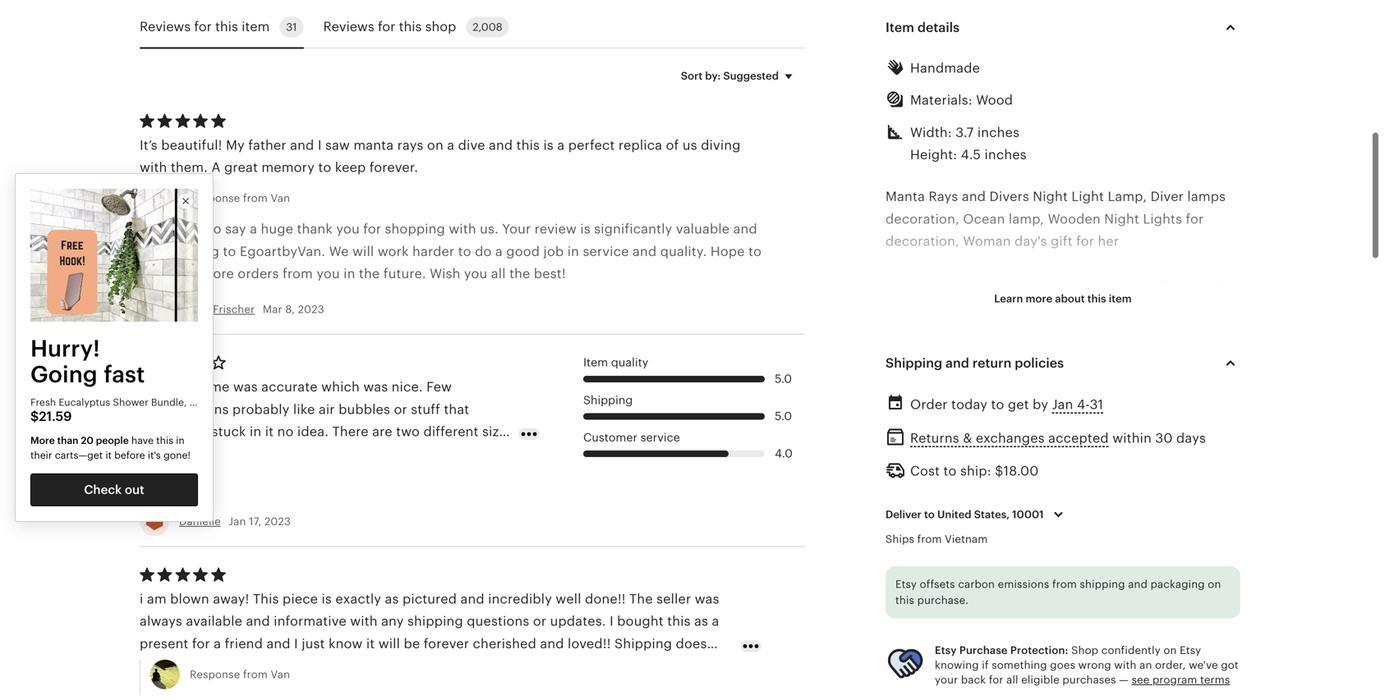 Task type: describe. For each thing, give the bounding box(es) containing it.
and down this
[[246, 615, 270, 630]]

to up the skin.
[[991, 398, 1004, 412]]

diver
[[1151, 190, 1184, 204]]

and up questions
[[461, 592, 485, 607]]

a right say on the top of the page
[[250, 222, 257, 237]]

perfect inside it's beautiful! my father and i saw manta rays on a dive and this is a perfect replica of us diving with them. a great memory to keep forever.
[[568, 138, 615, 153]]

forever
[[424, 637, 469, 652]]

you down do
[[464, 267, 488, 281]]

us
[[683, 138, 697, 153]]

manta for much
[[886, 681, 925, 696]]

customer
[[583, 432, 638, 444]]

lights
[[1143, 212, 1182, 227]]

all inside shop confidently on etsy knowing if something goes wrong with an order, we've got your back for all eligible purchases —
[[1007, 675, 1019, 687]]

was
[[695, 592, 719, 607]]

5.0 for shipping
[[775, 411, 792, 423]]

etsy for etsy offsets carbon emissions from shipping and packaging on this purchase.
[[896, 579, 917, 591]]

keep inside it's beautiful! my father and i saw manta rays on a dive and this is a perfect replica of us diving with them. a great memory to keep forever.
[[335, 160, 366, 175]]

0 vertical spatial night
[[1033, 190, 1068, 204]]

to inside hat view also hits our artisans so hard that we try to capture everything inside a resin triangle night light.
[[1201, 547, 1215, 562]]

jellyfish for your
[[975, 502, 1026, 517]]

deliver to united states, 10001 button
[[873, 498, 1081, 532]]

bailey frischer link
[[179, 304, 255, 316]]

1 horizontal spatial as
[[694, 615, 708, 630]]

to down say on the top of the page
[[223, 244, 236, 259]]

etsy for etsy purchase protection:
[[935, 645, 957, 657]]

of up fish
[[947, 391, 960, 405]]

1 horizontal spatial service
[[641, 432, 680, 444]]

friend
[[225, 637, 263, 652]]

to left say on the top of the page
[[208, 222, 222, 237]]

shop
[[425, 19, 456, 34]]

item for item quality
[[583, 357, 608, 370]]

the right get
[[1034, 391, 1055, 405]]

1 horizontal spatial 2023
[[298, 304, 324, 316]]

materials:
[[910, 93, 973, 108]]

hurry! going fast
[[30, 336, 145, 388]]

from right ships
[[917, 534, 942, 546]]

gotten
[[972, 458, 1014, 472]]

your inside have you ever been captured by the magnificent and breathtaking beauty of the aquarium? feeling small and insignificant like a mere being before a vast ocean. getting yourself and your soul immerse into the blueness of blue, the blueness of the water, the blueness of lights, and the blueness that is refracted from the fish skin.
[[1020, 346, 1049, 361]]

that inside have you ever been captured by the magnificent and breathtaking beauty of the aquarium? feeling small and insignificant like a mere being before a vast ocean. getting yourself and your soul immerse into the blueness of blue, the blueness of the water, the blueness of lights, and the blueness that is refracted from the fish skin.
[[1119, 391, 1145, 405]]

on inside it's beautiful! my father and i saw manta rays on a dive and this is a perfect replica of us diving with them. a great memory to keep forever.
[[427, 138, 444, 153]]

etsy inside shop confidently on etsy knowing if something goes wrong with an order, we've got your back for all eligible purchases —
[[1180, 645, 1201, 657]]

a down available
[[214, 637, 221, 652]]

vast
[[1166, 324, 1192, 338]]

it's gone!
[[148, 450, 191, 461]]

more than 20 people
[[30, 436, 129, 447]]

2 response from the top
[[190, 669, 240, 682]]

packaging
[[1151, 579, 1205, 591]]

will inside we want to say a huge thank you for shopping with us. your review is significantly valuable and motivating to egoartbyvan. we will work harder to do a good job in service and quality. hope to receive more orders from you in the future. wish you all the best!
[[352, 244, 374, 259]]

divers
[[990, 190, 1029, 204]]

0 horizontal spatial 2023
[[264, 516, 291, 528]]

the view has gotten stuck inside you for so long that even at night, your minds keep projecting the picture of swamps of jellyfish and manta ray passing by.
[[886, 458, 1227, 517]]

and up 'memory'
[[290, 138, 314, 153]]

like
[[996, 324, 1018, 338]]

more inside dropdown button
[[1026, 293, 1053, 305]]

eligible
[[1022, 675, 1060, 687]]

and down like
[[993, 346, 1017, 361]]

exchanges
[[976, 431, 1045, 446]]

4.5
[[961, 147, 981, 162]]

shipping and return policies button
[[871, 344, 1255, 383]]

—
[[1119, 675, 1129, 687]]

to up night,
[[944, 464, 957, 479]]

2 vertical spatial i
[[294, 637, 298, 652]]

recommend
[[466, 659, 543, 674]]

choose
[[1028, 614, 1077, 629]]

this inside have this in their carts—get it before it's gone!
[[156, 436, 173, 447]]

1 vertical spatial by
[[1033, 398, 1049, 412]]

1 van from the top
[[271, 192, 290, 205]]

captured
[[1015, 279, 1074, 294]]

1 horizontal spatial we
[[329, 244, 349, 259]]

2 horizontal spatial it
[[366, 637, 375, 652]]

always
[[140, 615, 182, 630]]

and up small
[[1202, 279, 1226, 294]]

the down order
[[920, 413, 941, 428]]

will inside i am blown away!  this piece is exactly as pictured and incredibly well done!!  the seller was always available and informative with any shipping questions or updates.  i bought this as a present for a friend and i just know it will be forever cherished and loved!!  shipping does take some time, but it is soooooo worth it!!!  highly recommend seller!
[[379, 637, 400, 652]]

everything
[[939, 569, 1008, 584]]

reviews for this shop
[[323, 19, 456, 34]]

even
[[886, 480, 916, 495]]

10001
[[1012, 509, 1044, 521]]

feeling
[[1131, 301, 1177, 316]]

tab list containing reviews for this item
[[140, 7, 805, 49]]

more inside we want to say a huge thank you for shopping with us. your review is significantly valuable and motivating to egoartbyvan. we will work harder to do a good job in service and quality. hope to receive more orders from you in the future. wish you all the best!
[[201, 267, 234, 281]]

and inside we put so much care. choose the finest resin. calculate the most calming light brightness. prepare 10 different color effects for a perfect jellyfish and manta ray resin lamp.
[[1185, 659, 1210, 674]]

loved!!
[[568, 637, 611, 652]]

on inside etsy offsets carbon emissions from shipping and packaging on this purchase.
[[1208, 579, 1221, 591]]

so inside hat view also hits our artisans so hard that we try to capture everything inside a resin triangle night light.
[[1078, 547, 1093, 562]]

in inside have this in their carts—get it before it's gone!
[[176, 436, 185, 447]]

at
[[920, 480, 932, 495]]

night,
[[936, 480, 973, 495]]

night
[[1152, 569, 1185, 584]]

cost to ship: $ 18.00
[[910, 464, 1039, 479]]

also
[[943, 547, 969, 562]]

deliver to united states, 10001
[[886, 509, 1044, 521]]

their
[[30, 450, 52, 461]]

quality
[[611, 357, 649, 370]]

this inside it's beautiful! my father and i saw manta rays on a dive and this is a perfect replica of us diving with them. a great memory to keep forever.
[[517, 138, 540, 153]]

for inside "the view has gotten stuck inside you for so long that even at night, your minds keep projecting the picture of swamps of jellyfish and manta ray passing by."
[[1125, 458, 1143, 472]]

item details button
[[871, 8, 1255, 47]]

0 vertical spatial as
[[385, 592, 399, 607]]

manta
[[354, 138, 394, 153]]

1 horizontal spatial 31
[[1090, 398, 1104, 412]]

2 horizontal spatial i
[[610, 615, 614, 630]]

1 response from van from the top
[[190, 192, 290, 205]]

this inside i am blown away!  this piece is exactly as pictured and incredibly well done!!  the seller was always available and informative with any shipping questions or updates.  i bought this as a present for a friend and i just know it will be forever cherished and loved!!  shipping does take some time, but it is soooooo worth it!!!  highly recommend seller!
[[667, 615, 691, 630]]

shipping inside i am blown away!  this piece is exactly as pictured and incredibly well done!!  the seller was always available and informative with any shipping questions or updates.  i bought this as a present for a friend and i just know it will be forever cherished and loved!!  shipping does take some time, but it is soooooo worth it!!!  highly recommend seller!
[[407, 615, 463, 630]]

4-
[[1077, 398, 1090, 412]]

cost
[[910, 464, 940, 479]]

the down good
[[509, 267, 530, 281]]

1 vertical spatial in
[[344, 267, 355, 281]]

cherished
[[473, 637, 537, 652]]

that inside hat view also hits our artisans so hard that we try to capture everything inside a resin triangle night light.
[[1129, 547, 1155, 562]]

resin inside we put so much care. choose the finest resin. calculate the most calming light brightness. prepare 10 different color effects for a perfect jellyfish and manta ray resin lamp.
[[955, 681, 987, 696]]

am
[[147, 592, 167, 607]]

done!!
[[585, 592, 626, 607]]

shipping inside i am blown away!  this piece is exactly as pictured and incredibly well done!!  the seller was always available and informative with any shipping questions or updates.  i bought this as a present for a friend and i just know it will be forever cherished and loved!!  shipping does take some time, but it is soooooo worth it!!!  highly recommend seller!
[[615, 637, 672, 652]]

of down 'captured'
[[1019, 301, 1032, 316]]

work
[[378, 244, 409, 259]]

wish
[[430, 267, 461, 281]]

gift
[[1051, 234, 1073, 249]]

is right but
[[282, 659, 293, 674]]

try
[[1180, 547, 1198, 562]]

height:
[[910, 147, 957, 162]]

1 decoration, from the top
[[886, 212, 960, 227]]

shopping
[[385, 222, 445, 237]]

beauty
[[971, 301, 1015, 316]]

projecting
[[1087, 480, 1153, 495]]

a right like
[[1022, 324, 1029, 338]]

the up refracted
[[1168, 368, 1189, 383]]

confidently
[[1102, 645, 1161, 657]]

and up 'hope'
[[733, 222, 758, 237]]

and up getting
[[886, 324, 910, 338]]

woman
[[963, 234, 1011, 249]]

0 vertical spatial inches
[[978, 125, 1020, 140]]

the down the immerse at the right of the page
[[1101, 368, 1122, 383]]

a inside we put so much care. choose the finest resin. calculate the most calming light brightness. prepare 10 different color effects for a perfect jellyfish and manta ray resin lamp.
[[1069, 659, 1076, 674]]

of down even
[[886, 502, 899, 517]]

to right 'hope'
[[749, 244, 762, 259]]

2 response from van from the top
[[190, 669, 290, 682]]

egoartbyvan.
[[240, 244, 326, 259]]

we for we want to say a huge thank you for shopping with us. your review is significantly valuable and motivating to egoartbyvan. we will work harder to do a good job in service and quality. hope to receive more orders from you in the future. wish you all the best!
[[150, 222, 170, 237]]

the up 'order today to get by jan 4-31'
[[999, 368, 1020, 383]]

from right time, in the bottom left of the page
[[243, 669, 268, 682]]

see program terms link
[[1132, 675, 1230, 687]]

get
[[1008, 398, 1029, 412]]

by inside have you ever been captured by the magnificent and breathtaking beauty of the aquarium? feeling small and insignificant like a mere being before a vast ocean. getting yourself and your soul immerse into the blueness of blue, the blueness of the water, the blueness of lights, and the blueness that is refracted from the fish skin.
[[1077, 279, 1093, 294]]

returns & exchanges accepted within 30 days
[[910, 431, 1206, 446]]

questions
[[467, 615, 530, 630]]

1 response from the top
[[190, 192, 240, 205]]

a left vast
[[1155, 324, 1162, 338]]

1 vertical spatial inches
[[985, 147, 1027, 162]]

quality.
[[660, 244, 707, 259]]

or
[[533, 615, 547, 630]]

with inside i am blown away!  this piece is exactly as pictured and incredibly well done!!  the seller was always available and informative with any shipping questions or updates.  i bought this as a present for a friend and i just know it will be forever cherished and loved!!  shipping does take some time, but it is soooooo worth it!!!  highly recommend seller!
[[350, 615, 378, 630]]

i am blown away!  this piece is exactly as pictured and incredibly well done!!  the seller was always available and informative with any shipping questions or updates.  i bought this as a present for a friend and i just know it will be forever cherished and loved!!  shipping does take some time, but it is soooooo worth it!!!  highly recommend seller!
[[140, 592, 719, 674]]

a right do
[[495, 244, 503, 259]]

hat view also hits our artisans so hard that we try to capture everything inside a resin triangle night light.
[[886, 547, 1222, 584]]

magnificent
[[1121, 279, 1198, 294]]

0 horizontal spatial item
[[242, 19, 270, 34]]

refracted
[[1162, 391, 1222, 405]]

fish
[[944, 413, 967, 428]]

for inside we put so much care. choose the finest resin. calculate the most calming light brightness. prepare 10 different color effects for a perfect jellyfish and manta ray resin lamp.
[[1047, 659, 1065, 674]]

a inside hat view also hits our artisans so hard that we try to capture everything inside a resin triangle night light.
[[1053, 569, 1061, 584]]

passing
[[1127, 502, 1177, 517]]

purchases
[[1063, 675, 1116, 687]]

lamp,
[[1009, 212, 1044, 227]]

light.
[[1189, 569, 1222, 584]]

soooooo
[[296, 659, 352, 674]]

suggested
[[723, 70, 779, 82]]

that inside "the view has gotten stuck inside you for so long that even at night, your minds keep projecting the picture of swamps of jellyfish and manta ray passing by."
[[1197, 458, 1223, 472]]

just
[[302, 637, 325, 652]]

wrong
[[1079, 660, 1112, 672]]

hard
[[1097, 547, 1126, 562]]

reviews for reviews for this item
[[140, 19, 191, 34]]

on inside shop confidently on etsy knowing if something goes wrong with an order, we've got your back for all eligible purchases —
[[1164, 645, 1177, 657]]

item inside dropdown button
[[1109, 293, 1132, 305]]

and down significantly
[[633, 244, 657, 259]]

and right lights,
[[1006, 391, 1030, 405]]

finest
[[1105, 614, 1141, 629]]

to left do
[[458, 244, 471, 259]]

is inside have you ever been captured by the magnificent and breathtaking beauty of the aquarium? feeling small and insignificant like a mere being before a vast ocean. getting yourself and your soul immerse into the blueness of blue, the blueness of the water, the blueness of lights, and the blueness that is refracted from the fish skin.
[[1148, 391, 1159, 405]]

the inside "the view has gotten stuck inside you for so long that even at night, your minds keep projecting the picture of swamps of jellyfish and manta ray passing by."
[[1156, 480, 1177, 495]]

1 horizontal spatial night
[[1105, 212, 1140, 227]]

of down the immerse at the right of the page
[[1084, 368, 1097, 383]]

31 inside 'tab list'
[[286, 21, 297, 33]]

is inside we want to say a huge thank you for shopping with us. your review is significantly valuable and motivating to egoartbyvan. we will work harder to do a good job in service and quality. hope to receive more orders from you in the future. wish you all the best!
[[580, 222, 591, 237]]

you down thank
[[317, 267, 340, 281]]

with inside shop confidently on etsy knowing if something goes wrong with an order, we've got your back for all eligible purchases —
[[1115, 660, 1137, 672]]

calculate
[[886, 636, 946, 651]]

reviews for this item
[[140, 19, 270, 34]]

see
[[1132, 675, 1150, 687]]

frischer
[[213, 304, 255, 316]]

a down was
[[712, 615, 719, 630]]

you right thank
[[336, 222, 360, 237]]



Task type: vqa. For each thing, say whether or not it's contained in the screenshot.


Task type: locate. For each thing, give the bounding box(es) containing it.
know
[[329, 637, 363, 652]]

worth
[[356, 659, 393, 674]]

replica
[[619, 138, 662, 153]]

1 horizontal spatial inside
[[1056, 458, 1094, 472]]

the up knowing
[[950, 636, 971, 651]]

i left just
[[294, 637, 298, 652]]

1 vertical spatial inside
[[1011, 569, 1050, 584]]

0 vertical spatial 2023
[[298, 304, 324, 316]]

response left but
[[190, 669, 240, 682]]

etsy
[[896, 579, 917, 591], [935, 645, 957, 657], [1180, 645, 1201, 657]]

i left 'saw'
[[318, 138, 322, 153]]

offsets
[[920, 579, 955, 591]]

shipping inside dropdown button
[[886, 356, 943, 371]]

the
[[359, 267, 380, 281], [509, 267, 530, 281], [1096, 279, 1117, 294], [1035, 301, 1056, 316], [1170, 346, 1191, 361], [999, 368, 1020, 383], [1101, 368, 1122, 383], [1168, 368, 1189, 383], [1034, 391, 1055, 405], [920, 413, 941, 428], [1156, 480, 1177, 495], [1081, 614, 1101, 629], [950, 636, 971, 651]]

2 vertical spatial in
[[176, 436, 185, 447]]

that up picture
[[1197, 458, 1223, 472]]

your inside shop confidently on etsy knowing if something goes wrong with an order, we've got your back for all eligible purchases —
[[935, 675, 958, 687]]

0 vertical spatial item
[[886, 20, 914, 35]]

1 vertical spatial shipping
[[407, 615, 463, 630]]

well
[[556, 592, 581, 607]]

1 vertical spatial van
[[271, 669, 290, 682]]

2 vertical spatial it
[[270, 659, 279, 674]]

to left united
[[924, 509, 935, 521]]

1 vertical spatial before
[[114, 450, 145, 461]]

item quality
[[583, 357, 649, 370]]

from down egoartbyvan. at the top of page
[[283, 267, 313, 281]]

small
[[1181, 301, 1214, 316]]

van right but
[[271, 669, 290, 682]]

i
[[318, 138, 322, 153], [610, 615, 614, 630], [294, 637, 298, 652]]

diving
[[701, 138, 741, 153]]

before inside have you ever been captured by the magnificent and breathtaking beauty of the aquarium? feeling small and insignificant like a mere being before a vast ocean. getting yourself and your soul immerse into the blueness of blue, the blueness of the water, the blueness of lights, and the blueness that is refracted from the fish skin.
[[1109, 324, 1151, 338]]

inside inside hat view also hits our artisans so hard that we try to capture everything inside a resin triangle night light.
[[1011, 569, 1050, 584]]

states,
[[974, 509, 1010, 521]]

0 horizontal spatial etsy
[[896, 579, 917, 591]]

with inside it's beautiful! my father and i saw manta rays on a dive and this is a perfect replica of us diving with them. a great memory to keep forever.
[[140, 160, 167, 175]]

item inside dropdown button
[[886, 20, 914, 35]]

etsy inside etsy offsets carbon emissions from shipping and packaging on this purchase.
[[896, 579, 917, 591]]

it inside have this in their carts—get it before it's gone!
[[105, 450, 112, 461]]

program
[[1153, 675, 1198, 687]]

so left hard
[[1078, 547, 1093, 562]]

1 horizontal spatial shipping
[[1080, 579, 1125, 591]]

it's beautiful! my father and i saw manta rays on a dive and this is a perfect replica of us diving with them. a great memory to keep forever.
[[140, 138, 741, 175]]

it up worth
[[366, 637, 375, 652]]

1 horizontal spatial perfect
[[1080, 659, 1127, 674]]

1 horizontal spatial before
[[1109, 324, 1151, 338]]

incredibly
[[488, 592, 552, 607]]

1 vertical spatial 5.0
[[775, 411, 792, 423]]

0 vertical spatial resin
[[1064, 569, 1095, 584]]

your for stuck
[[977, 480, 1006, 495]]

to inside it's beautiful! my father and i saw manta rays on a dive and this is a perfect replica of us diving with them. a great memory to keep forever.
[[318, 160, 331, 175]]

0 vertical spatial response from van
[[190, 192, 290, 205]]

i inside it's beautiful! my father and i saw manta rays on a dive and this is a perfect replica of us diving with them. a great memory to keep forever.
[[318, 138, 322, 153]]

0 vertical spatial ray
[[1101, 502, 1123, 517]]

2 horizontal spatial we
[[886, 614, 905, 629]]

0 horizontal spatial i
[[294, 637, 298, 652]]

on up order,
[[1164, 645, 1177, 657]]

shipping for shipping and return policies
[[886, 356, 943, 371]]

manta down 10
[[886, 681, 925, 696]]

with up —
[[1115, 660, 1137, 672]]

1 vertical spatial 2023
[[264, 516, 291, 528]]

the down vast
[[1170, 346, 1191, 361]]

in left future.
[[344, 267, 355, 281]]

service inside we want to say a huge thank you for shopping with us. your review is significantly valuable and motivating to egoartbyvan. we will work harder to do a good job in service and quality. hope to receive more orders from you in the future. wish you all the best!
[[583, 244, 629, 259]]

decoration, down "rays"
[[886, 212, 960, 227]]

1 vertical spatial shipping
[[583, 394, 633, 407]]

1 vertical spatial response from van
[[190, 669, 290, 682]]

night down lamp,
[[1105, 212, 1140, 227]]

2 horizontal spatial on
[[1208, 579, 1221, 591]]

0 horizontal spatial before
[[114, 450, 145, 461]]

being
[[1069, 324, 1106, 338]]

ray down projecting
[[1101, 502, 1123, 517]]

of down night,
[[958, 502, 971, 517]]

inside down accepted
[[1056, 458, 1094, 472]]

$
[[995, 464, 1004, 479]]

and
[[290, 138, 314, 153], [489, 138, 513, 153], [962, 190, 986, 204], [733, 222, 758, 237], [633, 244, 657, 259], [1202, 279, 1226, 294], [886, 324, 910, 338], [993, 346, 1017, 361], [946, 356, 970, 371], [1006, 391, 1030, 405], [1030, 502, 1054, 517], [1128, 579, 1148, 591], [461, 592, 485, 607], [246, 615, 270, 630], [267, 637, 291, 652], [540, 637, 564, 652], [1185, 659, 1210, 674]]

vietnam
[[945, 534, 988, 546]]

a left replica
[[557, 138, 565, 153]]

0 vertical spatial inside
[[1056, 458, 1094, 472]]

a left dive
[[447, 138, 455, 153]]

inside inside "the view has gotten stuck inside you for so long that even at night, your minds keep projecting the picture of swamps of jellyfish and manta ray passing by."
[[1056, 458, 1094, 472]]

returns
[[910, 431, 960, 446]]

return
[[973, 356, 1012, 371]]

jan
[[1052, 398, 1074, 412], [229, 516, 246, 528]]

in up it's gone!
[[176, 436, 185, 447]]

all
[[491, 267, 506, 281], [1007, 675, 1019, 687]]

0 horizontal spatial your
[[935, 675, 958, 687]]

is right dive
[[544, 138, 554, 153]]

0 vertical spatial more
[[201, 267, 234, 281]]

manta for gotten
[[1057, 502, 1097, 517]]

all down do
[[491, 267, 506, 281]]

for inside i am blown away!  this piece is exactly as pictured and incredibly well done!!  the seller was always available and informative with any shipping questions or updates.  i bought this as a present for a friend and i just know it will be forever cherished and loved!!  shipping does take some time, but it is soooooo worth it!!!  highly recommend seller!
[[192, 637, 210, 652]]

etsy purchase protection:
[[935, 645, 1069, 657]]

view for capture
[[910, 547, 939, 562]]

that down water,
[[1119, 391, 1145, 405]]

1 horizontal spatial in
[[344, 267, 355, 281]]

getting
[[886, 346, 934, 361]]

from down great in the top of the page
[[243, 192, 268, 205]]

is
[[544, 138, 554, 153], [580, 222, 591, 237], [1148, 391, 1159, 405], [322, 592, 332, 607], [282, 659, 293, 674]]

your inside "the view has gotten stuck inside you for so long that even at night, your minds keep projecting the picture of swamps of jellyfish and manta ray passing by."
[[977, 480, 1006, 495]]

dive
[[458, 138, 485, 153]]

etsy up knowing
[[935, 645, 957, 657]]

1 horizontal spatial the
[[886, 458, 909, 472]]

2 vertical spatial shipping
[[615, 637, 672, 652]]

1 horizontal spatial more
[[1026, 293, 1053, 305]]

have
[[886, 279, 918, 294]]

it!!!
[[397, 659, 417, 674]]

item left details
[[886, 20, 914, 35]]

1 vertical spatial view
[[910, 547, 939, 562]]

it down the "people" on the bottom left
[[105, 450, 112, 461]]

good
[[506, 244, 540, 259]]

1 horizontal spatial on
[[1164, 645, 1177, 657]]

$21.59
[[30, 410, 72, 425]]

and inside manta rays and divers night light lamp, diver lamps decoration, ocean lamp, wooden night lights for decoration, woman day's gift for her
[[962, 190, 986, 204]]

0 vertical spatial van
[[271, 192, 290, 205]]

memory
[[262, 160, 315, 175]]

0 horizontal spatial on
[[427, 138, 444, 153]]

blown
[[170, 592, 209, 607]]

item
[[886, 20, 914, 35], [583, 357, 608, 370]]

from down order
[[886, 413, 916, 428]]

1 5.0 from the top
[[775, 373, 792, 386]]

shipping and return policies
[[886, 356, 1064, 371]]

0 vertical spatial jan
[[1052, 398, 1074, 412]]

view inside "the view has gotten stuck inside you for so long that even at night, your minds keep projecting the picture of swamps of jellyfish and manta ray passing by."
[[913, 458, 942, 472]]

before inside have this in their carts—get it before it's gone!
[[114, 450, 145, 461]]

that left we on the bottom
[[1129, 547, 1155, 562]]

1 horizontal spatial resin
[[1064, 569, 1095, 584]]

1 vertical spatial jan
[[229, 516, 246, 528]]

1 horizontal spatial all
[[1007, 675, 1019, 687]]

manta inside "the view has gotten stuck inside you for so long that even at night, your minds keep projecting the picture of swamps of jellyfish and manta ray passing by."
[[1057, 502, 1097, 517]]

2 5.0 from the top
[[775, 411, 792, 423]]

view for at
[[913, 458, 942, 472]]

this
[[253, 592, 279, 607]]

1 vertical spatial ray
[[929, 681, 952, 696]]

2 vertical spatial we
[[886, 614, 905, 629]]

view
[[913, 458, 942, 472], [910, 547, 939, 562]]

ray inside "the view has gotten stuck inside you for so long that even at night, your minds keep projecting the picture of swamps of jellyfish and manta ray passing by."
[[1101, 502, 1123, 517]]

manta inside we put so much care. choose the finest resin. calculate the most calming light brightness. prepare 10 different color effects for a perfect jellyfish and manta ray resin lamp.
[[886, 681, 925, 696]]

0 horizontal spatial will
[[352, 244, 374, 259]]

so down purchase.
[[934, 614, 949, 629]]

sort by: suggested button
[[669, 59, 811, 93]]

we for we put so much care. choose the finest resin. calculate the most calming light brightness. prepare 10 different color effects for a perfect jellyfish and manta ray resin lamp.
[[886, 614, 905, 629]]

0 horizontal spatial inside
[[1011, 569, 1050, 584]]

lights,
[[963, 391, 1003, 405]]

her
[[1098, 234, 1119, 249]]

0 horizontal spatial service
[[583, 244, 629, 259]]

more
[[30, 436, 55, 447]]

the inside i am blown away!  this piece is exactly as pictured and incredibly well done!!  the seller was always available and informative with any shipping questions or updates.  i bought this as a present for a friend and i just know it will be forever cherished and loved!!  shipping does take some time, but it is soooooo worth it!!!  highly recommend seller!
[[629, 592, 653, 607]]

0 vertical spatial that
[[1119, 391, 1145, 405]]

tab list
[[140, 7, 805, 49]]

jellyfish down minds
[[975, 502, 1026, 517]]

0 horizontal spatial so
[[934, 614, 949, 629]]

etsy up we've at the right of page
[[1180, 645, 1201, 657]]

ray for passing
[[1101, 502, 1123, 517]]

the up the light
[[1081, 614, 1101, 629]]

view inside hat view also hits our artisans so hard that we try to capture everything inside a resin triangle night light.
[[910, 547, 939, 562]]

1 vertical spatial will
[[379, 637, 400, 652]]

from inside etsy offsets carbon emissions from shipping and packaging on this purchase.
[[1052, 579, 1077, 591]]

and left 'night'
[[1128, 579, 1148, 591]]

item details
[[886, 20, 960, 35]]

decoration, up the have
[[886, 234, 960, 249]]

your down knowing
[[935, 675, 958, 687]]

from inside we want to say a huge thank you for shopping with us. your review is significantly valuable and motivating to egoartbyvan. we will work harder to do a good job in service and quality. hope to receive more orders from you in the future. wish you all the best!
[[283, 267, 313, 281]]

view details of this review photo by danielle image
[[140, 448, 189, 498]]

1 horizontal spatial keep
[[1052, 480, 1083, 495]]

ocean
[[963, 212, 1005, 227]]

jellyfish up see
[[1130, 659, 1182, 674]]

away!
[[213, 592, 249, 607]]

we down thank
[[329, 244, 349, 259]]

out
[[125, 484, 144, 497]]

perfect up "purchases"
[[1080, 659, 1127, 674]]

with down it's
[[140, 160, 167, 175]]

0 vertical spatial it
[[105, 450, 112, 461]]

of inside it's beautiful! my father and i saw manta rays on a dive and this is a perfect replica of us diving with them. a great memory to keep forever.
[[666, 138, 679, 153]]

of down yourself
[[947, 368, 960, 383]]

carts—get
[[55, 450, 103, 461]]

care.
[[993, 614, 1025, 629]]

response down a
[[190, 192, 240, 205]]

2 horizontal spatial your
[[1020, 346, 1049, 361]]

1 vertical spatial night
[[1105, 212, 1140, 227]]

0 horizontal spatial perfect
[[568, 138, 615, 153]]

so left long
[[1146, 458, 1161, 472]]

ray down different
[[929, 681, 952, 696]]

1 horizontal spatial jellyfish
[[1130, 659, 1182, 674]]

and inside "the view has gotten stuck inside you for so long that even at night, your minds keep projecting the picture of swamps of jellyfish and manta ray passing by."
[[1030, 502, 1054, 517]]

shipping for shipping
[[583, 394, 633, 407]]

learn more about this item
[[994, 293, 1132, 305]]

lamp,
[[1108, 190, 1147, 204]]

inches right 4.5
[[985, 147, 1027, 162]]

and inside etsy offsets carbon emissions from shipping and packaging on this purchase.
[[1128, 579, 1148, 591]]

the down work
[[359, 267, 380, 281]]

0 vertical spatial perfect
[[568, 138, 615, 153]]

will left work
[[352, 244, 374, 259]]

and right dive
[[489, 138, 513, 153]]

this inside learn more about this item dropdown button
[[1088, 293, 1106, 305]]

for inside shop confidently on etsy knowing if something goes wrong with an order, we've got your back for all eligible purchases —
[[989, 675, 1004, 687]]

1 vertical spatial service
[[641, 432, 680, 444]]

this inside etsy offsets carbon emissions from shipping and packaging on this purchase.
[[896, 595, 915, 607]]

of left us
[[666, 138, 679, 153]]

service
[[583, 244, 629, 259], [641, 432, 680, 444]]

so inside "the view has gotten stuck inside you for so long that even at night, your minds keep projecting the picture of swamps of jellyfish and manta ray passing by."
[[1146, 458, 1161, 472]]

us.
[[480, 222, 499, 237]]

0 vertical spatial 31
[[286, 21, 297, 33]]

a
[[211, 160, 221, 175]]

0 vertical spatial by
[[1077, 279, 1093, 294]]

the up bought
[[629, 592, 653, 607]]

to inside dropdown button
[[924, 509, 935, 521]]

1 horizontal spatial jan
[[1052, 398, 1074, 412]]

jellyfish for brightness.
[[1130, 659, 1182, 674]]

response from van down great in the top of the page
[[190, 192, 290, 205]]

1 vertical spatial i
[[610, 615, 614, 630]]

1 vertical spatial item
[[1109, 293, 1132, 305]]

0 horizontal spatial keep
[[335, 160, 366, 175]]

2 horizontal spatial etsy
[[1180, 645, 1201, 657]]

0 horizontal spatial in
[[176, 436, 185, 447]]

have this in their carts—get it before it's gone!
[[30, 436, 191, 461]]

so inside we put so much care. choose the finest resin. calculate the most calming light brightness. prepare 10 different color effects for a perfect jellyfish and manta ray resin lamp.
[[934, 614, 949, 629]]

manta down projecting
[[1057, 502, 1097, 517]]

item for item details
[[886, 20, 914, 35]]

18.00
[[1004, 464, 1039, 479]]

1 vertical spatial jellyfish
[[1130, 659, 1182, 674]]

van up huge
[[271, 192, 290, 205]]

some
[[170, 659, 205, 674]]

capture
[[886, 569, 935, 584]]

1 horizontal spatial so
[[1078, 547, 1093, 562]]

shipping up customer
[[583, 394, 633, 407]]

is down water,
[[1148, 391, 1159, 405]]

0 horizontal spatial shipping
[[407, 615, 463, 630]]

1 vertical spatial manta
[[1057, 502, 1097, 517]]

to down 'saw'
[[318, 160, 331, 175]]

1 vertical spatial so
[[1078, 547, 1093, 562]]

water,
[[1125, 368, 1164, 383]]

do
[[475, 244, 492, 259]]

ray inside we put so much care. choose the finest resin. calculate the most calming light brightness. prepare 10 different color effects for a perfect jellyfish and manta ray resin lamp.
[[929, 681, 952, 696]]

0 horizontal spatial item
[[583, 357, 608, 370]]

1 vertical spatial 31
[[1090, 398, 1104, 412]]

the up aquarium?
[[1096, 279, 1117, 294]]

with inside we want to say a huge thank you for shopping with us. your review is significantly valuable and motivating to egoartbyvan. we will work harder to do a good job in service and quality. hope to receive more orders from you in the future. wish you all the best!
[[449, 222, 476, 237]]

so
[[1146, 458, 1161, 472], [1078, 547, 1093, 562], [934, 614, 949, 629]]

0 vertical spatial we
[[150, 222, 170, 237]]

manta inside manta rays and divers night light lamp, diver lamps decoration, ocean lamp, wooden night lights for decoration, woman day's gift for her
[[886, 190, 925, 204]]

shipping down bought
[[615, 637, 672, 652]]

customer service
[[583, 432, 680, 444]]

2 horizontal spatial in
[[568, 244, 579, 259]]

we want to say a huge thank you for shopping with us. your review is significantly valuable and motivating to egoartbyvan. we will work harder to do a good job in service and quality. hope to receive more orders from you in the future. wish you all the best!
[[150, 222, 762, 281]]

on right rays
[[427, 138, 444, 153]]

2,008
[[473, 21, 503, 33]]

17,
[[249, 516, 262, 528]]

your for knowing
[[935, 675, 958, 687]]

ray
[[1101, 502, 1123, 517], [929, 681, 952, 696]]

the
[[886, 458, 909, 472], [629, 592, 653, 607]]

jellyfish inside "the view has gotten stuck inside you for so long that even at night, your minds keep projecting the picture of swamps of jellyfish and manta ray passing by."
[[975, 502, 1026, 517]]

on right packaging
[[1208, 579, 1221, 591]]

1 vertical spatial item
[[583, 357, 608, 370]]

1 vertical spatial as
[[694, 615, 708, 630]]

0 horizontal spatial more
[[201, 267, 234, 281]]

you inside "the view has gotten stuck inside you for so long that even at night, your minds keep projecting the picture of swamps of jellyfish and manta ray passing by."
[[1098, 458, 1121, 472]]

1 vertical spatial all
[[1007, 675, 1019, 687]]

you inside have you ever been captured by the magnificent and breathtaking beauty of the aquarium? feeling small and insignificant like a mere being before a vast ocean. getting yourself and your soul immerse into the blueness of blue, the blueness of the water, the blueness of lights, and the blueness that is refracted from the fish skin.
[[921, 279, 945, 294]]

resin inside hat view also hits our artisans so hard that we try to capture everything inside a resin triangle night light.
[[1064, 569, 1095, 584]]

as up any
[[385, 592, 399, 607]]

keep right minds
[[1052, 480, 1083, 495]]

hope
[[711, 244, 745, 259]]

0 vertical spatial your
[[1020, 346, 1049, 361]]

say
[[225, 222, 246, 237]]

1 horizontal spatial item
[[886, 20, 914, 35]]

and inside shipping and return policies dropdown button
[[946, 356, 970, 371]]

1 reviews from the left
[[140, 19, 191, 34]]

all inside we want to say a huge thank you for shopping with us. your review is significantly valuable and motivating to egoartbyvan. we will work harder to do a good job in service and quality. hope to receive more orders from you in the future. wish you all the best!
[[491, 267, 506, 281]]

0 vertical spatial keep
[[335, 160, 366, 175]]

inches down wood
[[978, 125, 1020, 140]]

2023 right 17,
[[264, 516, 291, 528]]

is right piece
[[322, 592, 332, 607]]

etsy left offsets
[[896, 579, 917, 591]]

0 vertical spatial in
[[568, 244, 579, 259]]

response from van down friend
[[190, 669, 290, 682]]

and right friend
[[267, 637, 291, 652]]

2 decoration, from the top
[[886, 234, 960, 249]]

them.
[[171, 160, 208, 175]]

the down 'captured'
[[1035, 301, 1056, 316]]

jan left '4-'
[[1052, 398, 1074, 412]]

0 vertical spatial so
[[1146, 458, 1161, 472]]

0 horizontal spatial jan
[[229, 516, 246, 528]]

1 vertical spatial response
[[190, 669, 240, 682]]

we inside we put so much care. choose the finest resin. calculate the most calming light brightness. prepare 10 different color effects for a perfect jellyfish and manta ray resin lamp.
[[886, 614, 905, 629]]

ray for resin
[[929, 681, 952, 696]]

0 vertical spatial manta
[[886, 190, 925, 204]]

hurry!
[[30, 336, 100, 362]]

different
[[904, 659, 959, 674]]

minds
[[1009, 480, 1048, 495]]

shipping
[[886, 356, 943, 371], [583, 394, 633, 407], [615, 637, 672, 652]]

from down artisans
[[1052, 579, 1077, 591]]

perfect inside we put so much care. choose the finest resin. calculate the most calming light brightness. prepare 10 different color effects for a perfect jellyfish and manta ray resin lamp.
[[1080, 659, 1127, 674]]

is inside it's beautiful! my father and i saw manta rays on a dive and this is a perfect replica of us diving with them. a great memory to keep forever.
[[544, 138, 554, 153]]

as
[[385, 592, 399, 607], [694, 615, 708, 630]]

more up bailey frischer 'link'
[[201, 267, 234, 281]]

our
[[999, 547, 1021, 562]]

the inside "the view has gotten stuck inside you for so long that even at night, your minds keep projecting the picture of swamps of jellyfish and manta ray passing by."
[[886, 458, 909, 472]]

1 horizontal spatial reviews
[[323, 19, 374, 34]]

i down 'done!!'
[[610, 615, 614, 630]]

1 vertical spatial your
[[977, 480, 1006, 495]]

view up at at bottom
[[913, 458, 942, 472]]

exactly
[[336, 592, 381, 607]]

keep inside "the view has gotten stuck inside you for so long that even at night, your minds keep projecting the picture of swamps of jellyfish and manta ray passing by."
[[1052, 480, 1083, 495]]

you up breathtaking
[[921, 279, 945, 294]]

lamp.
[[990, 681, 1026, 696]]

1 horizontal spatial by
[[1077, 279, 1093, 294]]

1 vertical spatial resin
[[955, 681, 987, 696]]

before up the immerse at the right of the page
[[1109, 324, 1151, 338]]

rays
[[929, 190, 958, 204]]

manta left "rays"
[[886, 190, 925, 204]]

reviews for reviews for this shop
[[323, 19, 374, 34]]

shipping inside etsy offsets carbon emissions from shipping and packaging on this purchase.
[[1080, 579, 1125, 591]]

and down or
[[540, 637, 564, 652]]

soul
[[1053, 346, 1079, 361]]

2 reviews from the left
[[323, 19, 374, 34]]

motivating
[[150, 244, 219, 259]]

0 vertical spatial decoration,
[[886, 212, 960, 227]]

5.0 for item quality
[[775, 373, 792, 386]]

a down shop
[[1069, 659, 1076, 674]]

with down exactly
[[350, 615, 378, 630]]

1 vertical spatial keep
[[1052, 480, 1083, 495]]

2 vertical spatial that
[[1129, 547, 1155, 562]]

2023 right 8,
[[298, 304, 324, 316]]

jellyfish inside we put so much care. choose the finest resin. calculate the most calming light brightness. prepare 10 different color effects for a perfect jellyfish and manta ray resin lamp.
[[1130, 659, 1182, 674]]

present
[[140, 637, 189, 652]]

2 van from the top
[[271, 669, 290, 682]]

0 vertical spatial view
[[913, 458, 942, 472]]

of
[[666, 138, 679, 153], [1019, 301, 1032, 316], [947, 368, 960, 383], [1084, 368, 1097, 383], [947, 391, 960, 405], [886, 502, 899, 517], [958, 502, 971, 517]]

if
[[982, 660, 989, 672]]

etsy offsets carbon emissions from shipping and packaging on this purchase.
[[896, 579, 1221, 607]]

for inside we want to say a huge thank you for shopping with us. your review is significantly valuable and motivating to egoartbyvan. we will work harder to do a good job in service and quality. hope to receive more orders from you in the future. wish you all the best!
[[363, 222, 381, 237]]

from inside have you ever been captured by the magnificent and breathtaking beauty of the aquarium? feeling small and insignificant like a mere being before a vast ocean. getting yourself and your soul immerse into the blueness of blue, the blueness of the water, the blueness of lights, and the blueness that is refracted from the fish skin.
[[886, 413, 916, 428]]

rays
[[397, 138, 424, 153]]

item left quality
[[583, 357, 608, 370]]

resin
[[1064, 569, 1095, 584], [955, 681, 987, 696]]



